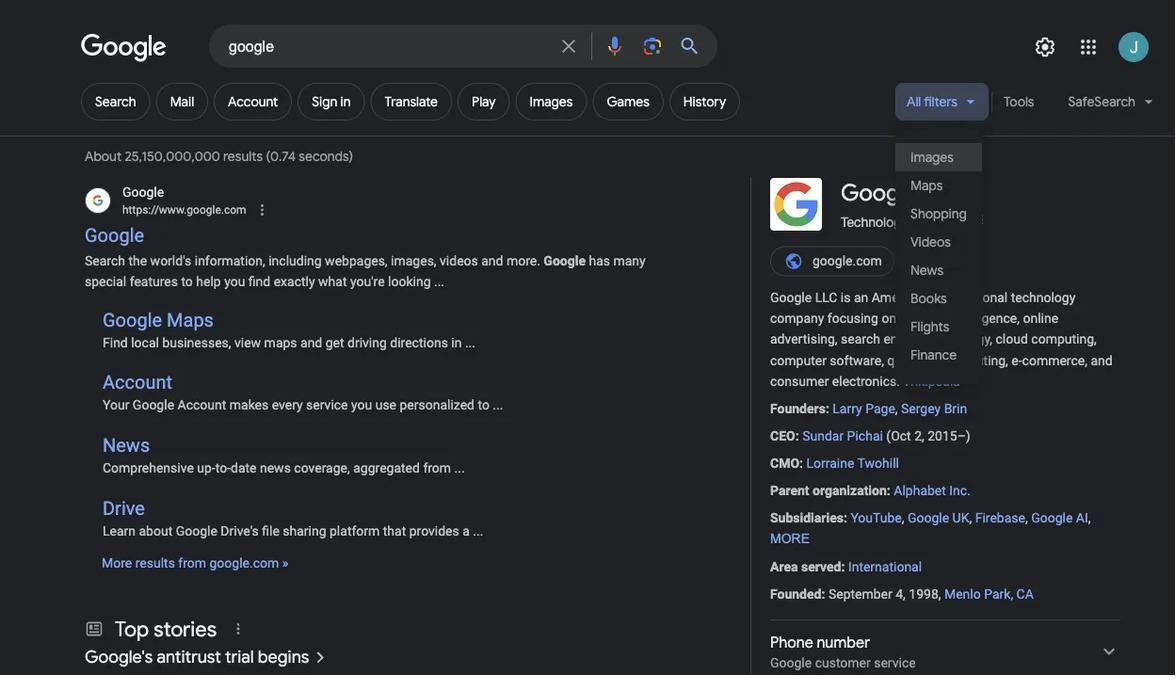 Task type: describe. For each thing, give the bounding box(es) containing it.
information,
[[195, 253, 265, 269]]

https://www.google.com text field
[[122, 202, 246, 219]]

google's
[[85, 646, 153, 668]]

wikipedia
[[904, 373, 961, 389]]

0 vertical spatial computing,
[[1032, 332, 1097, 347]]

google up the
[[85, 225, 144, 247]]

e-
[[1012, 353, 1023, 368]]

news for news comprehensive up-to-date news coverage, aggregated from ...
[[103, 434, 150, 457]]

: for september
[[822, 586, 825, 602]]

technology company
[[841, 214, 967, 229]]

2,
[[915, 428, 925, 444]]

more
[[102, 556, 132, 571]]

google inside google maps find local businesses, view maps and get driving directions in ...
[[103, 309, 162, 331]]

company inside google llc is an american multinational technology company focusing on artificial intelligence, online advertising, search engine technology, cloud computing, computer software, quantum computing, e-commerce, and consumer electronics.
[[770, 311, 825, 326]]

top
[[115, 616, 149, 642]]

multinational
[[931, 290, 1008, 306]]

service inside account your google account makes every service you use personalized to ...
[[306, 397, 348, 413]]

: for larry
[[826, 401, 830, 416]]

webpages,
[[325, 253, 388, 269]]

1 vertical spatial from
[[178, 556, 206, 571]]

1 horizontal spatial images link
[[896, 143, 982, 171]]

google down alphabet inc. 'link'
[[908, 511, 950, 526]]

25,150,000,000
[[125, 148, 220, 165]]

a
[[463, 523, 470, 539]]

maps
[[264, 335, 297, 350]]

history link
[[670, 83, 740, 121]]

an
[[854, 290, 869, 306]]

google maps link
[[103, 309, 214, 331]]

, down alphabet
[[902, 511, 905, 526]]

advertising,
[[770, 332, 838, 347]]

add mail element
[[170, 93, 194, 110]]

about
[[139, 523, 173, 539]]

news
[[260, 460, 291, 476]]

account for account
[[228, 93, 278, 110]]

online
[[1023, 311, 1059, 326]]

parent organization : alphabet inc.
[[770, 483, 971, 499]]

filters
[[924, 93, 958, 110]]

directions
[[390, 335, 448, 350]]

september
[[829, 586, 893, 602]]

images inside menu
[[911, 149, 954, 166]]

flights link
[[896, 313, 982, 341]]

twohill
[[858, 456, 899, 471]]

search by voice image
[[604, 35, 626, 57]]

youtube
[[851, 511, 902, 526]]

more link
[[770, 529, 810, 550]]

electronics.
[[832, 373, 900, 389]]

parent
[[770, 483, 810, 499]]

to inside account your google account makes every service you use personalized to ...
[[478, 397, 490, 413]]

... inside google maps find local businesses, view maps and get driving directions in ...
[[465, 335, 476, 350]]

customer
[[815, 655, 871, 671]]

get
[[326, 335, 344, 350]]

lorraine twohill link
[[807, 456, 899, 471]]

area served : international
[[770, 559, 922, 574]]

add translate element
[[385, 93, 438, 110]]

0 horizontal spatial news link
[[103, 434, 150, 457]]

more options element
[[972, 211, 991, 229]]

quantum
[[888, 353, 940, 368]]

special
[[85, 274, 126, 290]]

sergey
[[901, 401, 941, 416]]

focusing
[[828, 311, 879, 326]]

1998,
[[909, 586, 941, 602]]

consumer
[[770, 373, 829, 389]]

up-
[[197, 460, 215, 476]]

to-
[[215, 460, 231, 476]]

coverage,
[[294, 460, 350, 476]]

images,
[[391, 253, 437, 269]]

and inside google llc is an american multinational technology company focusing on artificial intelligence, online advertising, search engine technology, cloud computing, computer software, quantum computing, e-commerce, and consumer electronics.
[[1091, 353, 1113, 368]]

more results from google.com »
[[102, 556, 288, 571]]

0 vertical spatial account link
[[214, 83, 292, 121]]

international link
[[848, 559, 922, 574]]

has
[[589, 253, 610, 269]]

served
[[802, 559, 841, 574]]

menlo park, ca link
[[945, 586, 1034, 602]]

https://www.google.com
[[122, 203, 246, 217]]

google's antitrust trial begins
[[85, 646, 309, 668]]

0 horizontal spatial account link
[[103, 372, 172, 394]]

shopping
[[911, 205, 967, 222]]

wikipedia link
[[904, 373, 961, 389]]

many
[[614, 253, 646, 269]]

service inside phone number google customer service
[[874, 655, 916, 671]]

add account element
[[228, 93, 278, 110]]

safesearch
[[1069, 93, 1136, 110]]

search by image image
[[641, 35, 664, 57]]

phone number google customer service
[[770, 633, 916, 671]]

on
[[882, 311, 897, 326]]

google heading
[[841, 179, 917, 208]]

cmo : lorraine twohill
[[770, 456, 899, 471]]

from inside news comprehensive up-to-date news coverage, aggregated from ...
[[423, 460, 451, 476]]

google's antitrust trial begins link
[[85, 646, 332, 669]]

features
[[130, 274, 178, 290]]

safesearch button
[[1057, 83, 1165, 128]]

1 vertical spatial results
[[135, 556, 175, 571]]

search for search
[[95, 93, 136, 110]]

youtube link
[[851, 511, 902, 526]]

history
[[684, 93, 726, 110]]

flights
[[911, 318, 950, 335]]

and inside google maps find local businesses, view maps and get driving directions in ...
[[300, 335, 322, 350]]

search link
[[81, 83, 150, 121]]

0 vertical spatial and
[[482, 253, 503, 269]]

ca
[[1017, 586, 1034, 602]]

founded
[[770, 586, 822, 602]]

1 horizontal spatial results
[[223, 148, 263, 165]]

(oct
[[887, 428, 911, 444]]

commerce,
[[1023, 353, 1088, 368]]

your
[[103, 397, 129, 413]]

account for account your google account makes every service you use personalized to ...
[[103, 372, 172, 394]]

driving
[[348, 335, 387, 350]]

... inside account your google account makes every service you use personalized to ...
[[493, 397, 503, 413]]

Search search field
[[229, 36, 546, 59]]

(0.74
[[266, 148, 296, 165]]

, right "firebase"
[[1089, 511, 1091, 526]]

top stories
[[115, 616, 217, 642]]

more options image
[[974, 212, 989, 227]]

: for youtube
[[844, 511, 848, 526]]

founders : larry page , sergey brin
[[770, 401, 968, 416]]

seconds)
[[299, 148, 353, 165]]

maps inside "link"
[[911, 177, 943, 194]]

0 vertical spatial company
[[912, 214, 967, 229]]

every
[[272, 397, 303, 413]]

technology
[[841, 214, 908, 229]]

artificial
[[900, 311, 947, 326]]

businesses,
[[162, 335, 231, 350]]

sign in link
[[298, 83, 365, 121]]



Task type: locate. For each thing, give the bounding box(es) containing it.
from
[[423, 460, 451, 476], [178, 556, 206, 571]]

news link down videos
[[896, 256, 982, 284]]

translate
[[385, 93, 438, 110]]

to left the help
[[181, 274, 193, 290]]

search for search the world's information, including webpages, images, videos and more. google
[[85, 253, 125, 269]]

add play element
[[472, 93, 496, 110]]

1 horizontal spatial news
[[911, 262, 944, 279]]

0 vertical spatial you
[[224, 274, 245, 290]]

0 horizontal spatial in
[[341, 93, 351, 110]]

and
[[482, 253, 503, 269], [300, 335, 322, 350], [1091, 353, 1113, 368]]

exactly
[[274, 274, 315, 290]]

file
[[262, 523, 280, 539]]

the
[[129, 253, 147, 269]]

google uk link
[[908, 511, 970, 526]]

: left sundar
[[796, 428, 799, 444]]

maps
[[911, 177, 943, 194], [167, 309, 214, 331]]

google llc is an american multinational technology company focusing on artificial intelligence, online advertising, search engine technology, cloud computing, computer software, quantum computing, e-commerce, and consumer electronics.
[[770, 290, 1113, 389]]

1 horizontal spatial to
[[478, 397, 490, 413]]

computing, down technology,
[[943, 353, 1009, 368]]

0 horizontal spatial and
[[300, 335, 322, 350]]

news inside menu
[[911, 262, 944, 279]]

in right "sign"
[[341, 93, 351, 110]]

0 vertical spatial news
[[911, 262, 944, 279]]

0 horizontal spatial results
[[135, 556, 175, 571]]

0 horizontal spatial from
[[178, 556, 206, 571]]

uk
[[953, 511, 970, 526]]

account up (0.74
[[228, 93, 278, 110]]

0 vertical spatial maps
[[911, 177, 943, 194]]

you inside has many special features to help you find exactly what you're looking ...
[[224, 274, 245, 290]]

1 horizontal spatial service
[[874, 655, 916, 671]]

0 horizontal spatial images link
[[516, 83, 587, 121]]

0 horizontal spatial you
[[224, 274, 245, 290]]

use
[[376, 397, 397, 413]]

1 horizontal spatial from
[[423, 460, 451, 476]]

in
[[341, 93, 351, 110], [451, 335, 462, 350]]

2 horizontal spatial and
[[1091, 353, 1113, 368]]

google left ai
[[1032, 511, 1073, 526]]

0 horizontal spatial images
[[530, 93, 573, 110]]

maps up businesses, on the left of the page
[[167, 309, 214, 331]]

1 vertical spatial maps
[[167, 309, 214, 331]]

results
[[223, 148, 263, 165], [135, 556, 175, 571]]

and left get
[[300, 335, 322, 350]]

... inside news comprehensive up-to-date news coverage, aggregated from ...
[[455, 460, 465, 476]]

add sign in element
[[312, 93, 351, 110]]

: for lorraine
[[800, 456, 803, 471]]

0 horizontal spatial maps
[[167, 309, 214, 331]]

sign
[[312, 93, 338, 110]]

intelligence,
[[951, 311, 1020, 326]]

search
[[841, 332, 881, 347]]

: left larry
[[826, 401, 830, 416]]

engine
[[884, 332, 923, 347]]

company up advertising,
[[770, 311, 825, 326]]

mail link
[[156, 83, 208, 121]]

0 vertical spatial in
[[341, 93, 351, 110]]

... right directions
[[465, 335, 476, 350]]

1 vertical spatial you
[[351, 397, 372, 413]]

images right play link
[[530, 93, 573, 110]]

about
[[85, 148, 122, 165]]

None search field
[[0, 24, 718, 68]]

...
[[465, 335, 476, 350], [493, 397, 503, 413], [455, 460, 465, 476], [473, 523, 484, 539]]

images link right play link
[[516, 83, 587, 121]]

maps up shopping
[[911, 177, 943, 194]]

search up special
[[85, 253, 125, 269]]

google.com
[[813, 253, 882, 269]]

0 horizontal spatial service
[[306, 397, 348, 413]]

all
[[907, 93, 921, 110]]

images link down all filters dropdown button
[[896, 143, 982, 171]]

1 vertical spatial to
[[478, 397, 490, 413]]

, down inc.
[[970, 511, 972, 526]]

inc.
[[950, 483, 971, 499]]

to right personalized
[[478, 397, 490, 413]]

from right aggregated at the bottom
[[423, 460, 451, 476]]

in inside google maps find local businesses, view maps and get driving directions in ...
[[451, 335, 462, 350]]

from left "google.com »"
[[178, 556, 206, 571]]

1 vertical spatial computing,
[[943, 353, 1009, 368]]

founders
[[770, 401, 826, 416]]

, left "google ai" link
[[1026, 511, 1028, 526]]

: down twohill
[[887, 483, 891, 499]]

organization
[[813, 483, 887, 499]]

1 vertical spatial images link
[[896, 143, 982, 171]]

sundar
[[803, 428, 844, 444]]

in right directions
[[451, 335, 462, 350]]

service right the every
[[306, 397, 348, 413]]

translate link
[[371, 83, 452, 121]]

drive learn about google drive's file sharing platform that provides a ...
[[103, 497, 484, 539]]

: for sundar
[[796, 428, 799, 444]]

... right a
[[473, 523, 484, 539]]

results left (0.74
[[223, 148, 263, 165]]

and right commerce, on the right bottom of the page
[[1091, 353, 1113, 368]]

google up "local"
[[103, 309, 162, 331]]

google inside account your google account makes every service you use personalized to ...
[[133, 397, 174, 413]]

1 vertical spatial account
[[103, 372, 172, 394]]

1 horizontal spatial you
[[351, 397, 372, 413]]

and left more.
[[482, 253, 503, 269]]

mail
[[170, 93, 194, 110]]

service right customer
[[874, 655, 916, 671]]

google up more results from google.com » link
[[176, 523, 217, 539]]

google up technology at right top
[[841, 179, 917, 208]]

account left 'makes'
[[178, 397, 226, 413]]

: up september on the right of the page
[[841, 559, 845, 574]]

you down information, on the top left of the page
[[224, 274, 245, 290]]

computing, up commerce, on the right bottom of the page
[[1032, 332, 1097, 347]]

1 vertical spatial news link
[[103, 434, 150, 457]]

... right personalized
[[493, 397, 503, 413]]

google inside drive learn about google drive's file sharing platform that provides a ...
[[176, 523, 217, 539]]

0 vertical spatial to
[[181, 274, 193, 290]]

international
[[848, 559, 922, 574]]

founded : september 4, 1998, menlo park, ca
[[770, 586, 1034, 602]]

news
[[911, 262, 944, 279], [103, 434, 150, 457]]

drive's
[[221, 523, 259, 539]]

number
[[817, 633, 870, 652]]

search down google "image"
[[95, 93, 136, 110]]

google right your
[[133, 397, 174, 413]]

1 vertical spatial service
[[874, 655, 916, 671]]

: down organization
[[844, 511, 848, 526]]

1 horizontal spatial and
[[482, 253, 503, 269]]

2 vertical spatial account
[[178, 397, 226, 413]]

0 vertical spatial results
[[223, 148, 263, 165]]

books
[[911, 290, 947, 307]]

news for news
[[911, 262, 944, 279]]

0 horizontal spatial to
[[181, 274, 193, 290]]

: inside subsidiaries : youtube , google uk , firebase , google ai , more
[[844, 511, 848, 526]]

finance
[[911, 347, 957, 364]]

service
[[306, 397, 348, 413], [874, 655, 916, 671]]

including
[[269, 253, 322, 269]]

1 vertical spatial account link
[[103, 372, 172, 394]]

1 vertical spatial news
[[103, 434, 150, 457]]

more results from google.com » link
[[102, 556, 288, 571]]

looking ...
[[388, 274, 445, 290]]

0 vertical spatial account
[[228, 93, 278, 110]]

1 horizontal spatial in
[[451, 335, 462, 350]]

0 vertical spatial images
[[530, 93, 573, 110]]

sign in
[[312, 93, 351, 110]]

2 horizontal spatial account
[[228, 93, 278, 110]]

computer
[[770, 353, 827, 368]]

brin
[[944, 401, 968, 416]]

you
[[224, 274, 245, 290], [351, 397, 372, 413]]

1 horizontal spatial maps
[[911, 177, 943, 194]]

images up maps "link"
[[911, 149, 954, 166]]

add search element
[[95, 93, 136, 110]]

about 25,150,000,000 results (0.74 seconds)
[[85, 148, 356, 165]]

search the world's information, including webpages, images, videos and more. google
[[85, 253, 586, 269]]

provides
[[409, 523, 459, 539]]

tools
[[1004, 93, 1035, 110]]

0 vertical spatial from
[[423, 460, 451, 476]]

google left llc
[[770, 290, 812, 306]]

1 vertical spatial search
[[85, 253, 125, 269]]

account link
[[214, 83, 292, 121], [103, 372, 172, 394]]

company up videos
[[912, 214, 967, 229]]

menu
[[896, 128, 982, 384]]

0 vertical spatial images link
[[516, 83, 587, 121]]

find
[[103, 335, 128, 350]]

2 vertical spatial and
[[1091, 353, 1113, 368]]

1 vertical spatial company
[[770, 311, 825, 326]]

games link
[[593, 83, 664, 121]]

more.
[[507, 253, 541, 269]]

1 horizontal spatial computing,
[[1032, 332, 1097, 347]]

0 horizontal spatial company
[[770, 311, 825, 326]]

all filters button
[[896, 83, 989, 128]]

1 vertical spatial and
[[300, 335, 322, 350]]

google image
[[81, 34, 168, 62]]

menlo
[[945, 586, 981, 602]]

news up comprehensive
[[103, 434, 150, 457]]

you inside account your google account makes every service you use personalized to ...
[[351, 397, 372, 413]]

1 horizontal spatial account
[[178, 397, 226, 413]]

images link
[[516, 83, 587, 121], [896, 143, 982, 171]]

google inside google llc is an american multinational technology company focusing on artificial intelligence, online advertising, search engine technology, cloud computing, computer software, quantum computing, e-commerce, and consumer electronics.
[[770, 290, 812, 306]]

add history element
[[684, 93, 726, 110]]

phone
[[770, 633, 813, 652]]

alphabet
[[894, 483, 946, 499]]

subsidiaries
[[770, 511, 844, 526]]

news link up comprehensive
[[103, 434, 150, 457]]

0 vertical spatial service
[[306, 397, 348, 413]]

maps inside google maps find local businesses, view maps and get driving directions in ...
[[167, 309, 214, 331]]

1 horizontal spatial news link
[[896, 256, 982, 284]]

alphabet inc. link
[[894, 483, 971, 499]]

1 vertical spatial images
[[911, 149, 954, 166]]

results down about at the bottom left
[[135, 556, 175, 571]]

google ai link
[[1032, 511, 1089, 526]]

world's
[[150, 253, 191, 269]]

sundar pichai link
[[803, 428, 883, 444]]

0 horizontal spatial news
[[103, 434, 150, 457]]

add games element
[[607, 93, 650, 110]]

larry
[[833, 401, 862, 416]]

: down served
[[822, 586, 825, 602]]

0 vertical spatial news link
[[896, 256, 982, 284]]

1 vertical spatial in
[[451, 335, 462, 350]]

games
[[607, 93, 650, 110]]

news up "books"
[[911, 262, 944, 279]]

0 vertical spatial search
[[95, 93, 136, 110]]

news inside news comprehensive up-to-date news coverage, aggregated from ...
[[103, 434, 150, 457]]

page
[[866, 401, 896, 416]]

what
[[318, 274, 347, 290]]

... inside drive learn about google drive's file sharing platform that provides a ...
[[473, 523, 484, 539]]

0 horizontal spatial computing,
[[943, 353, 1009, 368]]

google left has
[[544, 253, 586, 269]]

0 horizontal spatial account
[[103, 372, 172, 394]]

account link up your
[[103, 372, 172, 394]]

google.com link
[[770, 246, 895, 276]]

, left sergey
[[896, 401, 898, 416]]

menu containing images
[[896, 128, 982, 384]]

... up a
[[455, 460, 465, 476]]

: left lorraine
[[800, 456, 803, 471]]

account link up (0.74
[[214, 83, 292, 121]]

google inside the google https://www.google.com
[[122, 184, 164, 200]]

1 horizontal spatial company
[[912, 214, 967, 229]]

software,
[[830, 353, 884, 368]]

stories
[[154, 616, 217, 642]]

1 horizontal spatial account link
[[214, 83, 292, 121]]

google up https://www.google.com text field
[[122, 184, 164, 200]]

videos link
[[896, 228, 982, 256]]

cmo
[[770, 456, 800, 471]]

to inside has many special features to help you find exactly what you're looking ...
[[181, 274, 193, 290]]

2015–)
[[928, 428, 971, 444]]

1 horizontal spatial images
[[911, 149, 954, 166]]

computing,
[[1032, 332, 1097, 347], [943, 353, 1009, 368]]

you left use at bottom
[[351, 397, 372, 413]]

account up your
[[103, 372, 172, 394]]

google maps find local businesses, view maps and get driving directions in ...
[[103, 309, 476, 350]]



Task type: vqa. For each thing, say whether or not it's contained in the screenshot.


